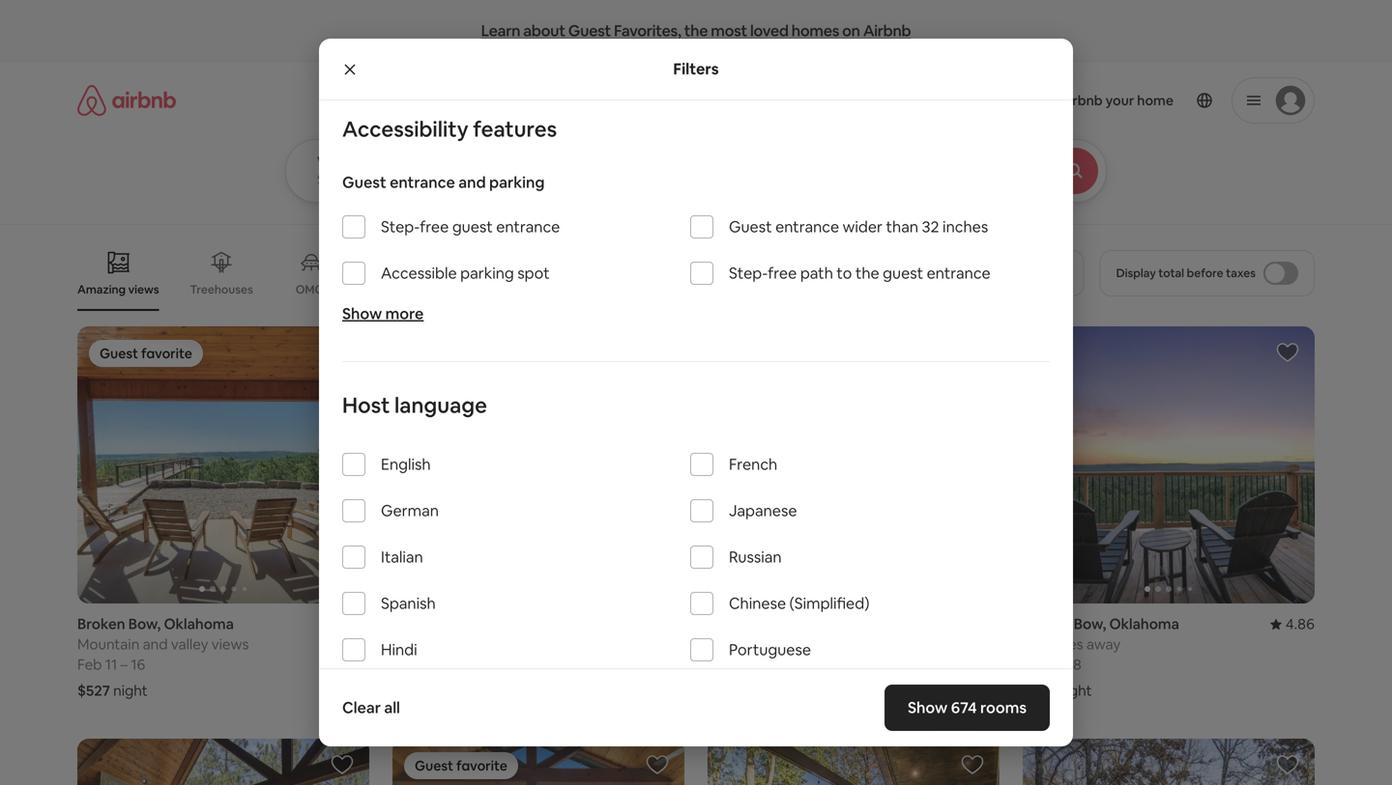 Task type: locate. For each thing, give the bounding box(es) containing it.
airbnb
[[863, 21, 911, 41]]

2 horizontal spatial guest
[[729, 217, 772, 237]]

and up step-free guest entrance in the left top of the page
[[458, 173, 486, 192]]

lake up 1
[[392, 636, 423, 654]]

0 vertical spatial parking
[[489, 173, 545, 192]]

0 vertical spatial step-
[[381, 217, 420, 237]]

the
[[684, 21, 708, 41], [855, 263, 879, 283]]

0 horizontal spatial guest
[[342, 173, 386, 192]]

0 vertical spatial guest
[[568, 21, 611, 41]]

host language group
[[342, 392, 1050, 786]]

views right amazing
[[128, 282, 159, 297]]

0 horizontal spatial free
[[420, 217, 449, 237]]

entrance down 'inches'
[[927, 263, 991, 283]]

views
[[128, 282, 159, 297], [211, 636, 249, 654], [427, 636, 464, 654], [742, 636, 779, 654]]

add to wishlist: broken bow, oklahoma image
[[331, 341, 354, 364], [1276, 754, 1299, 777]]

16
[[131, 656, 145, 675]]

mabank, texas lake views feb 19 – 25
[[708, 615, 807, 675]]

broken up mountain at bottom left
[[77, 615, 125, 634]]

1 horizontal spatial oklahoma
[[1109, 615, 1179, 634]]

1 lake from the left
[[392, 636, 423, 654]]

guest right about at the top of page
[[568, 21, 611, 41]]

learn
[[481, 21, 520, 41]]

1 vertical spatial guest
[[342, 173, 386, 192]]

views inside 'mabank, texas lake views feb 19 – 25'
[[742, 636, 779, 654]]

bow, for and
[[128, 615, 161, 634]]

stays
[[531, 90, 571, 110]]

parking left spot
[[460, 263, 514, 283]]

show
[[342, 304, 382, 324], [908, 698, 948, 718]]

bow, inside broken bow, oklahoma 149 miles away mar 3 – 8 $421 night
[[1074, 615, 1106, 634]]

– inside 'mabank, texas lake views feb 19 – 25'
[[753, 656, 760, 675]]

free left path on the top of page
[[768, 263, 797, 283]]

feb
[[77, 656, 102, 675], [392, 656, 417, 675], [708, 656, 732, 675]]

– right 1
[[430, 656, 437, 675]]

2 horizontal spatial feb
[[708, 656, 732, 675]]

the right to
[[855, 263, 879, 283]]

hindi
[[381, 641, 417, 660]]

night
[[113, 682, 148, 701], [1058, 682, 1092, 701]]

display
[[1116, 266, 1156, 281]]

1 horizontal spatial broken
[[1023, 615, 1071, 634]]

0 horizontal spatial the
[[684, 21, 708, 41]]

None search field
[[285, 62, 1160, 203]]

amazing views
[[77, 282, 159, 297]]

1 horizontal spatial lake
[[708, 636, 739, 654]]

0 horizontal spatial and
[[143, 636, 168, 654]]

1 – from the left
[[120, 656, 128, 675]]

views up 25
[[742, 636, 779, 654]]

the inside 'button'
[[684, 21, 708, 41]]

0 horizontal spatial step-
[[381, 217, 420, 237]]

1 feb from the left
[[77, 656, 102, 675]]

1 bow, from the left
[[128, 615, 161, 634]]

show 674 rooms
[[908, 698, 1027, 718]]

lakefront
[[723, 282, 776, 297]]

1 horizontal spatial feb
[[392, 656, 417, 675]]

step-free guest entrance
[[381, 217, 560, 237]]

entrance down accessibility
[[390, 173, 455, 192]]

than
[[886, 217, 918, 237]]

and up 16
[[143, 636, 168, 654]]

omg!
[[296, 282, 327, 297]]

total
[[1158, 266, 1184, 281]]

online experiences
[[723, 90, 859, 110]]

1 horizontal spatial add to wishlist: broken bow, oklahoma image
[[1276, 341, 1299, 364]]

experiences
[[603, 90, 689, 110], [772, 90, 859, 110]]

where
[[317, 154, 354, 169]]

step-
[[381, 217, 420, 237], [729, 263, 768, 283]]

host language
[[342, 392, 487, 420]]

$527
[[77, 682, 110, 701]]

5.0
[[349, 615, 369, 634]]

1 oklahoma from the left
[[164, 615, 234, 634]]

1 vertical spatial parking
[[460, 263, 514, 283]]

1 horizontal spatial free
[[768, 263, 797, 283]]

2 broken from the left
[[1023, 615, 1071, 634]]

1 horizontal spatial guest
[[568, 21, 611, 41]]

bow,
[[128, 615, 161, 634], [1074, 615, 1106, 634]]

1 broken from the left
[[77, 615, 125, 634]]

149
[[1023, 636, 1046, 654]]

group containing amazing views
[[77, 236, 983, 311]]

none search field containing stays
[[285, 62, 1160, 203]]

guest for guest entrance and parking
[[342, 173, 386, 192]]

show more
[[342, 304, 424, 324]]

1 horizontal spatial experiences
[[772, 90, 859, 110]]

views right valley
[[211, 636, 249, 654]]

lake views feb 1 – 6 $333
[[392, 636, 464, 701]]

1 vertical spatial add to wishlist: broken bow, oklahoma image
[[961, 754, 984, 777]]

spanish
[[381, 594, 436, 614]]

accessibility
[[342, 116, 468, 143]]

2 night from the left
[[1058, 682, 1092, 701]]

step- left path on the top of page
[[729, 263, 768, 283]]

– inside 'lake views feb 1 – 6 $333'
[[430, 656, 437, 675]]

2 oklahoma from the left
[[1109, 615, 1179, 634]]

guest inside 'button'
[[568, 21, 611, 41]]

wider
[[843, 217, 883, 237]]

0 horizontal spatial show
[[342, 304, 382, 324]]

oklahoma up valley
[[164, 615, 234, 634]]

–
[[120, 656, 128, 675], [430, 656, 437, 675], [753, 656, 760, 675], [1063, 656, 1070, 675]]

oklahoma up away
[[1109, 615, 1179, 634]]

views up 6 at left bottom
[[427, 636, 464, 654]]

mountain
[[77, 636, 139, 654]]

the inside accessibility features group
[[855, 263, 879, 283]]

1 horizontal spatial and
[[458, 173, 486, 192]]

0 horizontal spatial bow,
[[128, 615, 161, 634]]

1 vertical spatial guest
[[883, 263, 923, 283]]

– right 19
[[753, 656, 760, 675]]

1 vertical spatial add to wishlist: broken bow, oklahoma image
[[1276, 754, 1299, 777]]

feb left 1
[[392, 656, 417, 675]]

1 horizontal spatial step-
[[729, 263, 768, 283]]

feb left 19
[[708, 656, 732, 675]]

0 horizontal spatial lake
[[392, 636, 423, 654]]

0 horizontal spatial guest
[[452, 217, 493, 237]]

bow, up 16
[[128, 615, 161, 634]]

night down 8
[[1058, 682, 1092, 701]]

show left the more
[[342, 304, 382, 324]]

step-free path to the guest entrance
[[729, 263, 991, 283]]

11
[[105, 656, 117, 675]]

add to wishlist: mabank, texas image
[[961, 341, 984, 364]]

3 – from the left
[[753, 656, 760, 675]]

bow, inside broken bow, oklahoma mountain and valley views feb 11 – 16 $527 night
[[128, 615, 161, 634]]

0 horizontal spatial add to wishlist: broken bow, oklahoma image
[[331, 341, 354, 364]]

1 vertical spatial and
[[143, 636, 168, 654]]

stays button
[[516, 79, 586, 122]]

add to wishlist: broken bow, oklahoma image
[[1276, 341, 1299, 364], [961, 754, 984, 777]]

free for guest
[[420, 217, 449, 237]]

stays tab panel
[[285, 139, 1160, 203]]

0 vertical spatial guest
[[452, 217, 493, 237]]

experiences down filters
[[603, 90, 689, 110]]

0 horizontal spatial add to wishlist: broken bow, oklahoma image
[[961, 754, 984, 777]]

4 – from the left
[[1063, 656, 1070, 675]]

experiences right online
[[772, 90, 859, 110]]

1 vertical spatial free
[[768, 263, 797, 283]]

– right 11
[[120, 656, 128, 675]]

guest down stays tab panel
[[729, 217, 772, 237]]

feb left 11
[[77, 656, 102, 675]]

bow, for miles
[[1074, 615, 1106, 634]]

and
[[458, 173, 486, 192], [143, 636, 168, 654]]

features
[[473, 116, 557, 143]]

broken inside broken bow, oklahoma mountain and valley views feb 11 – 16 $527 night
[[77, 615, 125, 634]]

experiences inside button
[[603, 90, 689, 110]]

english
[[381, 455, 431, 475]]

oklahoma for away
[[1109, 615, 1179, 634]]

step- for step-free guest entrance
[[381, 217, 420, 237]]

0 vertical spatial the
[[684, 21, 708, 41]]

the left "most"
[[684, 21, 708, 41]]

mar
[[1023, 656, 1048, 675]]

all
[[384, 698, 400, 718]]

group
[[77, 236, 983, 311], [77, 327, 369, 604], [392, 327, 684, 604], [708, 327, 1000, 604], [1023, 327, 1315, 604], [77, 739, 369, 786], [392, 739, 684, 786], [708, 739, 1000, 786], [1023, 739, 1315, 786]]

lake inside 'lake views feb 1 – 6 $333'
[[392, 636, 423, 654]]

1 vertical spatial the
[[855, 263, 879, 283]]

parking down features
[[489, 173, 545, 192]]

1 horizontal spatial show
[[908, 698, 948, 718]]

russian
[[729, 548, 782, 568]]

free
[[420, 217, 449, 237], [768, 263, 797, 283]]

homes
[[792, 21, 839, 41]]

valley
[[171, 636, 208, 654]]

guest
[[452, 217, 493, 237], [883, 263, 923, 283]]

1 vertical spatial step-
[[729, 263, 768, 283]]

19
[[735, 656, 750, 675]]

broken
[[77, 615, 125, 634], [1023, 615, 1071, 634]]

1 horizontal spatial guest
[[883, 263, 923, 283]]

parking
[[489, 173, 545, 192], [460, 263, 514, 283]]

spot
[[517, 263, 550, 283]]

0 horizontal spatial experiences
[[603, 90, 689, 110]]

1 horizontal spatial bow,
[[1074, 615, 1106, 634]]

5.0 out of 5 average rating image
[[333, 615, 369, 634]]

1 night from the left
[[113, 682, 148, 701]]

2 – from the left
[[430, 656, 437, 675]]

lake down "mabank,"
[[708, 636, 739, 654]]

1 horizontal spatial add to wishlist: broken bow, oklahoma image
[[1276, 754, 1299, 777]]

0 vertical spatial and
[[458, 173, 486, 192]]

1 horizontal spatial night
[[1058, 682, 1092, 701]]

guest down than
[[883, 263, 923, 283]]

guest down where
[[342, 173, 386, 192]]

online experiences link
[[706, 79, 876, 122]]

oklahoma inside broken bow, oklahoma 149 miles away mar 3 – 8 $421 night
[[1109, 615, 1179, 634]]

and inside accessibility features group
[[458, 173, 486, 192]]

1 experiences from the left
[[603, 90, 689, 110]]

free down guest entrance and parking
[[420, 217, 449, 237]]

broken up 149 at the right bottom
[[1023, 615, 1071, 634]]

guest up accessible parking spot
[[452, 217, 493, 237]]

3
[[1051, 656, 1059, 675]]

show left 674
[[908, 698, 948, 718]]

step- up accessible
[[381, 217, 420, 237]]

bow, up away
[[1074, 615, 1106, 634]]

– right 3 on the right of page
[[1063, 656, 1070, 675]]

oklahoma inside broken bow, oklahoma mountain and valley views feb 11 – 16 $527 night
[[164, 615, 234, 634]]

0 horizontal spatial broken
[[77, 615, 125, 634]]

accessible
[[381, 263, 457, 283]]

clear all button
[[333, 689, 410, 728]]

0 horizontal spatial night
[[113, 682, 148, 701]]

show inside button
[[342, 304, 382, 324]]

2 lake from the left
[[708, 636, 739, 654]]

0 vertical spatial show
[[342, 304, 382, 324]]

2 bow, from the left
[[1074, 615, 1106, 634]]

broken bow, oklahoma 149 miles away mar 3 – 8 $421 night
[[1023, 615, 1179, 701]]

0 horizontal spatial oklahoma
[[164, 615, 234, 634]]

entrance
[[390, 173, 455, 192], [496, 217, 560, 237], [775, 217, 839, 237], [927, 263, 991, 283]]

32
[[922, 217, 939, 237]]

3 feb from the left
[[708, 656, 732, 675]]

1 horizontal spatial the
[[855, 263, 879, 283]]

1
[[420, 656, 426, 675]]

2 vertical spatial guest
[[729, 217, 772, 237]]

learn about guest favorites, the most loved homes on airbnb
[[481, 21, 911, 41]]

– inside broken bow, oklahoma mountain and valley views feb 11 – 16 $527 night
[[120, 656, 128, 675]]

0 horizontal spatial feb
[[77, 656, 102, 675]]

broken inside broken bow, oklahoma 149 miles away mar 3 – 8 $421 night
[[1023, 615, 1071, 634]]

2 feb from the left
[[392, 656, 417, 675]]

1 vertical spatial show
[[908, 698, 948, 718]]

miles
[[1049, 636, 1083, 654]]

what can we help you find? tab list
[[516, 79, 706, 122]]

night down 16
[[113, 682, 148, 701]]

0 vertical spatial free
[[420, 217, 449, 237]]



Task type: vqa. For each thing, say whether or not it's contained in the screenshot.
Terms link on the bottom left
no



Task type: describe. For each thing, give the bounding box(es) containing it.
filters dialog
[[319, 39, 1073, 786]]

taxes
[[1226, 266, 1256, 281]]

6
[[440, 656, 448, 675]]

before
[[1187, 266, 1224, 281]]

oklahoma for valley
[[164, 615, 234, 634]]

4.86 out of 5 average rating image
[[1270, 615, 1315, 634]]

– inside broken bow, oklahoma 149 miles away mar 3 – 8 $421 night
[[1063, 656, 1070, 675]]

feb inside 'mabank, texas lake views feb 19 – 25'
[[708, 656, 732, 675]]

$333
[[392, 682, 426, 701]]

lake inside 'mabank, texas lake views feb 19 – 25'
[[708, 636, 739, 654]]

show 674 rooms link
[[885, 685, 1050, 732]]

accessible parking spot
[[381, 263, 550, 283]]

free for path
[[768, 263, 797, 283]]

0 vertical spatial add to wishlist: broken bow, oklahoma image
[[331, 341, 354, 364]]

25
[[763, 656, 780, 675]]

the for guest
[[855, 263, 879, 283]]

to
[[837, 263, 852, 283]]

profile element
[[889, 62, 1315, 139]]

broken bow, oklahoma mountain and valley views feb 11 – 16 $527 night
[[77, 615, 249, 701]]

filters
[[673, 59, 719, 79]]

add to wishlist: livingston, texas image
[[646, 754, 669, 777]]

broken for mountain
[[77, 615, 125, 634]]

language
[[394, 392, 487, 420]]

more
[[385, 304, 424, 324]]

amazing
[[77, 282, 126, 297]]

texas
[[769, 615, 807, 634]]

feb inside broken bow, oklahoma mountain and valley views feb 11 – 16 $527 night
[[77, 656, 102, 675]]

clear
[[342, 698, 381, 718]]

night inside broken bow, oklahoma mountain and valley views feb 11 – 16 $527 night
[[113, 682, 148, 701]]

step- for step-free path to the guest entrance
[[729, 263, 768, 283]]

entrance up spot
[[496, 217, 560, 237]]

experiences button
[[586, 79, 706, 122]]

show for show more
[[342, 304, 382, 324]]

4.86
[[1286, 615, 1315, 634]]

french
[[729, 455, 777, 475]]

chinese
[[729, 594, 786, 614]]

674
[[951, 698, 977, 718]]

portuguese
[[729, 641, 811, 660]]

favorites,
[[614, 21, 681, 41]]

guest entrance wider than 32 inches
[[729, 217, 988, 237]]

loved
[[750, 21, 789, 41]]

mabank,
[[708, 615, 765, 634]]

the for most
[[684, 21, 708, 41]]

inches
[[943, 217, 988, 237]]

add to wishlist: broken bow, ok image
[[331, 754, 354, 777]]

most
[[711, 21, 747, 41]]

entrance up path on the top of page
[[775, 217, 839, 237]]

display total before taxes
[[1116, 266, 1256, 281]]

tropical
[[473, 282, 516, 297]]

accessibility features group
[[342, 116, 1050, 332]]

clear all
[[342, 698, 400, 718]]

italian
[[381, 548, 423, 568]]

2 experiences from the left
[[772, 90, 859, 110]]

views inside 'lake views feb 1 – 6 $333'
[[427, 636, 464, 654]]

away
[[1086, 636, 1121, 654]]

and inside broken bow, oklahoma mountain and valley views feb 11 – 16 $527 night
[[143, 636, 168, 654]]

0 vertical spatial add to wishlist: broken bow, oklahoma image
[[1276, 341, 1299, 364]]

broken for 149
[[1023, 615, 1071, 634]]

guest entrance and parking
[[342, 173, 545, 192]]

japanese
[[729, 501, 797, 521]]

feb inside 'lake views feb 1 – 6 $333'
[[392, 656, 417, 675]]

german
[[381, 501, 439, 521]]

online
[[723, 90, 769, 110]]

accessibility features
[[342, 116, 557, 143]]

guest for guest entrance wider than 32 inches
[[729, 217, 772, 237]]

show for show 674 rooms
[[908, 698, 948, 718]]

treehouses
[[190, 282, 253, 297]]

path
[[800, 263, 833, 283]]

night inside broken bow, oklahoma 149 miles away mar 3 – 8 $421 night
[[1058, 682, 1092, 701]]

(simplified)
[[789, 594, 869, 614]]

about
[[523, 21, 565, 41]]

Where search field
[[317, 171, 528, 189]]

$421
[[1023, 682, 1055, 701]]

on
[[842, 21, 860, 41]]

learn about guest favorites, the most loved homes on airbnb button
[[473, 14, 919, 48]]

rooms
[[980, 698, 1027, 718]]

8
[[1073, 656, 1082, 675]]

show more button
[[342, 304, 424, 332]]

add to wishlist: granbury, texas image
[[646, 341, 669, 364]]

views inside broken bow, oklahoma mountain and valley views feb 11 – 16 $527 night
[[211, 636, 249, 654]]

host
[[342, 392, 390, 420]]

chinese (simplified)
[[729, 594, 869, 614]]



